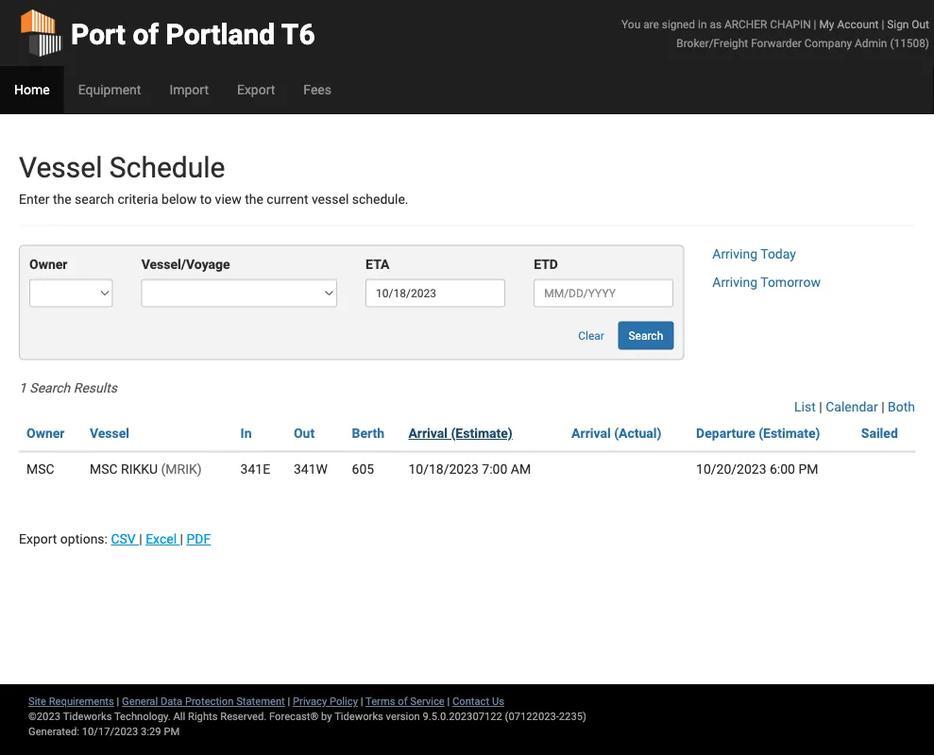 Task type: describe. For each thing, give the bounding box(es) containing it.
departure (estimate)
[[696, 426, 821, 442]]

company
[[805, 36, 852, 50]]

| left general
[[117, 696, 119, 708]]

terms of service link
[[366, 696, 445, 708]]

arriving for arriving today
[[713, 246, 758, 262]]

version
[[386, 711, 420, 723]]

msc for msc rikku (mrik)
[[90, 462, 118, 477]]

search
[[75, 192, 114, 207]]

arriving tomorrow link
[[713, 275, 821, 290]]

csv link
[[111, 532, 139, 547]]

arrival (estimate)
[[409, 426, 513, 442]]

out link
[[294, 426, 315, 442]]

10/17/2023
[[82, 726, 138, 738]]

vessel
[[312, 192, 349, 207]]

3:29
[[141, 726, 161, 738]]

am
[[511, 462, 531, 477]]

schedule
[[109, 151, 225, 184]]

departure (estimate) link
[[696, 426, 821, 442]]

contact
[[453, 696, 490, 708]]

both link
[[888, 400, 915, 415]]

below
[[162, 192, 197, 207]]

privacy policy link
[[293, 696, 358, 708]]

service
[[410, 696, 445, 708]]

list
[[795, 400, 816, 415]]

view
[[215, 192, 242, 207]]

out inside you are signed in as archer chapin | my account | sign out broker/freight forwarder company admin (11508)
[[912, 17, 930, 31]]

| up tideworks
[[361, 696, 363, 708]]

export button
[[223, 66, 289, 113]]

general data protection statement link
[[122, 696, 285, 708]]

owner link
[[26, 426, 65, 442]]

generated:
[[28, 726, 79, 738]]

| up forecast®
[[288, 696, 290, 708]]

calendar
[[826, 400, 878, 415]]

csv
[[111, 532, 136, 547]]

site requirements | general data protection statement | privacy policy | terms of service | contact us ©2023 tideworks technology. all rights reserved. forecast® by tideworks version 9.5.0.202307122 (07122023-2235) generated: 10/17/2023 3:29 pm
[[28, 696, 587, 738]]

vessel for vessel schedule enter the search criteria below to view the current vessel schedule.
[[19, 151, 102, 184]]

| right list link
[[819, 400, 823, 415]]

clear button
[[568, 322, 615, 350]]

privacy
[[293, 696, 327, 708]]

(11508)
[[890, 36, 930, 50]]

10/20/2023 6:00 pm
[[696, 462, 819, 477]]

export for export
[[237, 82, 275, 97]]

forwarder
[[751, 36, 802, 50]]

vessel/voyage
[[141, 257, 230, 272]]

vessel link
[[90, 426, 129, 442]]

2235)
[[559, 711, 587, 723]]

6:00
[[770, 462, 795, 477]]

clear
[[578, 329, 605, 342]]

import
[[169, 82, 209, 97]]

criteria
[[118, 192, 158, 207]]

ETD text field
[[534, 279, 674, 307]]

1 the from the left
[[53, 192, 71, 207]]

sailed
[[861, 426, 898, 442]]

forecast®
[[269, 711, 319, 723]]

both
[[888, 400, 915, 415]]

port of portland t6 link
[[19, 0, 315, 66]]

in link
[[241, 426, 252, 442]]

10/18/2023 7:00 am
[[409, 462, 531, 477]]

technology.
[[114, 711, 171, 723]]

vessel schedule enter the search criteria below to view the current vessel schedule.
[[19, 151, 409, 207]]

to
[[200, 192, 212, 207]]

sign
[[887, 17, 909, 31]]

etd
[[534, 257, 558, 272]]

1 horizontal spatial pm
[[799, 462, 819, 477]]

(estimate) for arrival (estimate)
[[451, 426, 513, 442]]

search inside 1 search results list | calendar | both
[[30, 381, 70, 396]]

schedule.
[[352, 192, 409, 207]]

pdf
[[186, 532, 211, 547]]

341e
[[241, 462, 270, 477]]

export for export options: csv | excel | pdf
[[19, 532, 57, 547]]

account
[[837, 17, 879, 31]]

arrival (estimate) link
[[409, 426, 513, 442]]

port
[[71, 17, 126, 51]]

1 vertical spatial owner
[[26, 426, 65, 442]]

berth
[[352, 426, 385, 442]]

departure
[[696, 426, 756, 442]]

pdf link
[[186, 532, 211, 547]]

statement
[[236, 696, 285, 708]]

arrival for arrival (estimate)
[[409, 426, 448, 442]]

policy
[[330, 696, 358, 708]]

import button
[[155, 66, 223, 113]]

0 vertical spatial of
[[133, 17, 159, 51]]

export options: csv | excel | pdf
[[19, 532, 211, 547]]

arrival (actual) link
[[572, 426, 662, 442]]

arriving today link
[[713, 246, 796, 262]]

all
[[173, 711, 185, 723]]

| left my
[[814, 17, 817, 31]]

protection
[[185, 696, 234, 708]]

2 the from the left
[[245, 192, 263, 207]]

broker/freight
[[677, 36, 748, 50]]

data
[[161, 696, 182, 708]]



Task type: locate. For each thing, give the bounding box(es) containing it.
fees
[[304, 82, 332, 97]]

1 horizontal spatial (estimate)
[[759, 426, 821, 442]]

export left fees
[[237, 82, 275, 97]]

1
[[19, 381, 26, 396]]

current
[[267, 192, 308, 207]]

site requirements link
[[28, 696, 114, 708]]

results
[[73, 381, 117, 396]]

1 horizontal spatial the
[[245, 192, 263, 207]]

requirements
[[49, 696, 114, 708]]

0 horizontal spatial out
[[294, 426, 315, 442]]

0 vertical spatial owner
[[29, 257, 68, 272]]

10/20/2023
[[696, 462, 767, 477]]

of inside 'site requirements | general data protection statement | privacy policy | terms of service | contact us ©2023 tideworks technology. all rights reserved. forecast® by tideworks version 9.5.0.202307122 (07122023-2235) generated: 10/17/2023 3:29 pm'
[[398, 696, 408, 708]]

arrival for arrival (actual)
[[572, 426, 611, 442]]

1 vertical spatial export
[[19, 532, 57, 547]]

1 horizontal spatial arrival
[[572, 426, 611, 442]]

are
[[644, 17, 659, 31]]

enter
[[19, 192, 50, 207]]

in
[[698, 17, 707, 31]]

archer
[[725, 17, 768, 31]]

1 vertical spatial out
[[294, 426, 315, 442]]

pm
[[799, 462, 819, 477], [164, 726, 180, 738]]

10/18/2023
[[409, 462, 479, 477]]

export inside export dropdown button
[[237, 82, 275, 97]]

reserved.
[[220, 711, 267, 723]]

fees button
[[289, 66, 346, 113]]

home
[[14, 82, 50, 97]]

0 horizontal spatial (estimate)
[[451, 426, 513, 442]]

of up version
[[398, 696, 408, 708]]

you
[[622, 17, 641, 31]]

0 horizontal spatial the
[[53, 192, 71, 207]]

0 horizontal spatial search
[[30, 381, 70, 396]]

2 arrival from the left
[[572, 426, 611, 442]]

arriving down arriving today
[[713, 275, 758, 290]]

sailed link
[[861, 426, 898, 442]]

0 vertical spatial arriving
[[713, 246, 758, 262]]

arrival left (actual)
[[572, 426, 611, 442]]

you are signed in as archer chapin | my account | sign out broker/freight forwarder company admin (11508)
[[622, 17, 930, 50]]

export
[[237, 82, 275, 97], [19, 532, 57, 547]]

1 msc from the left
[[26, 462, 54, 477]]

1 horizontal spatial export
[[237, 82, 275, 97]]

of right port
[[133, 17, 159, 51]]

0 vertical spatial search
[[629, 329, 663, 342]]

1 vertical spatial of
[[398, 696, 408, 708]]

the
[[53, 192, 71, 207], [245, 192, 263, 207]]

home button
[[0, 66, 64, 113]]

| left sign
[[882, 17, 885, 31]]

0 vertical spatial vessel
[[19, 151, 102, 184]]

out
[[912, 17, 930, 31], [294, 426, 315, 442]]

341w
[[294, 462, 328, 477]]

my
[[820, 17, 835, 31]]

(estimate) down list link
[[759, 426, 821, 442]]

excel link
[[146, 532, 180, 547]]

1 vertical spatial pm
[[164, 726, 180, 738]]

eta
[[366, 257, 390, 272]]

portland
[[166, 17, 275, 51]]

0 horizontal spatial export
[[19, 532, 57, 547]]

| left the pdf link on the left bottom
[[180, 532, 183, 547]]

pm right the 6:00
[[799, 462, 819, 477]]

berth link
[[352, 426, 385, 442]]

2 arriving from the top
[[713, 275, 758, 290]]

(estimate) for departure (estimate)
[[759, 426, 821, 442]]

search right 1
[[30, 381, 70, 396]]

arrival up "10/18/2023"
[[409, 426, 448, 442]]

msc down "owner" link on the left
[[26, 462, 54, 477]]

search inside button
[[629, 329, 663, 342]]

1 horizontal spatial out
[[912, 17, 930, 31]]

(estimate)
[[451, 426, 513, 442], [759, 426, 821, 442]]

0 vertical spatial export
[[237, 82, 275, 97]]

1 horizontal spatial of
[[398, 696, 408, 708]]

equipment
[[78, 82, 141, 97]]

0 horizontal spatial msc
[[26, 462, 54, 477]]

rikku
[[121, 462, 158, 477]]

| left both link
[[882, 400, 885, 415]]

of
[[133, 17, 159, 51], [398, 696, 408, 708]]

rights
[[188, 711, 218, 723]]

contact us link
[[453, 696, 504, 708]]

9.5.0.202307122
[[423, 711, 502, 723]]

msc for msc
[[26, 462, 54, 477]]

options:
[[60, 532, 108, 547]]

t6
[[281, 17, 315, 51]]

(mrik)
[[161, 462, 202, 477]]

owner down enter
[[29, 257, 68, 272]]

site
[[28, 696, 46, 708]]

1 horizontal spatial msc
[[90, 462, 118, 477]]

pm inside 'site requirements | general data protection statement | privacy policy | terms of service | contact us ©2023 tideworks technology. all rights reserved. forecast® by tideworks version 9.5.0.202307122 (07122023-2235) generated: 10/17/2023 3:29 pm'
[[164, 726, 180, 738]]

2 (estimate) from the left
[[759, 426, 821, 442]]

signed
[[662, 17, 695, 31]]

out up (11508)
[[912, 17, 930, 31]]

| right 'csv' on the left bottom of the page
[[139, 532, 142, 547]]

search right clear on the right top of the page
[[629, 329, 663, 342]]

today
[[761, 246, 796, 262]]

vessel inside the vessel schedule enter the search criteria below to view the current vessel schedule.
[[19, 151, 102, 184]]

1 vertical spatial vessel
[[90, 426, 129, 442]]

1 vertical spatial arriving
[[713, 275, 758, 290]]

|
[[814, 17, 817, 31], [882, 17, 885, 31], [819, 400, 823, 415], [882, 400, 885, 415], [139, 532, 142, 547], [180, 532, 183, 547], [117, 696, 119, 708], [288, 696, 290, 708], [361, 696, 363, 708], [447, 696, 450, 708]]

excel
[[146, 532, 177, 547]]

arriving up arriving tomorrow 'link'
[[713, 246, 758, 262]]

general
[[122, 696, 158, 708]]

605
[[352, 462, 374, 477]]

0 horizontal spatial arrival
[[409, 426, 448, 442]]

1 arrival from the left
[[409, 426, 448, 442]]

search
[[629, 329, 663, 342], [30, 381, 70, 396]]

us
[[492, 696, 504, 708]]

vessel up rikku at the left of page
[[90, 426, 129, 442]]

arriving today
[[713, 246, 796, 262]]

terms
[[366, 696, 395, 708]]

7:00
[[482, 462, 508, 477]]

1 horizontal spatial search
[[629, 329, 663, 342]]

pm down all
[[164, 726, 180, 738]]

0 horizontal spatial of
[[133, 17, 159, 51]]

vessel for vessel
[[90, 426, 129, 442]]

list link
[[795, 400, 816, 415]]

the right enter
[[53, 192, 71, 207]]

0 vertical spatial pm
[[799, 462, 819, 477]]

©2023 tideworks
[[28, 711, 112, 723]]

vessel up enter
[[19, 151, 102, 184]]

owner left the vessel link
[[26, 426, 65, 442]]

| up '9.5.0.202307122'
[[447, 696, 450, 708]]

tideworks
[[335, 711, 383, 723]]

1 search results list | calendar | both
[[19, 381, 915, 415]]

arrival
[[409, 426, 448, 442], [572, 426, 611, 442]]

1 vertical spatial search
[[30, 381, 70, 396]]

1 (estimate) from the left
[[451, 426, 513, 442]]

arriving tomorrow
[[713, 275, 821, 290]]

out up 341w
[[294, 426, 315, 442]]

export left 'options:'
[[19, 532, 57, 547]]

msc left rikku at the left of page
[[90, 462, 118, 477]]

search button
[[618, 322, 674, 350]]

2 msc from the left
[[90, 462, 118, 477]]

arriving for arriving tomorrow
[[713, 275, 758, 290]]

the right view
[[245, 192, 263, 207]]

(estimate) up 10/18/2023 7:00 am
[[451, 426, 513, 442]]

0 vertical spatial out
[[912, 17, 930, 31]]

ETA text field
[[366, 279, 506, 307]]

vessel
[[19, 151, 102, 184], [90, 426, 129, 442]]

calendar link
[[826, 400, 878, 415]]

0 horizontal spatial pm
[[164, 726, 180, 738]]

sign out link
[[887, 17, 930, 31]]

arrival (actual)
[[572, 426, 662, 442]]

1 arriving from the top
[[713, 246, 758, 262]]

admin
[[855, 36, 888, 50]]

(actual)
[[614, 426, 662, 442]]

by
[[321, 711, 332, 723]]



Task type: vqa. For each thing, say whether or not it's contained in the screenshot.
version on the left bottom of page
yes



